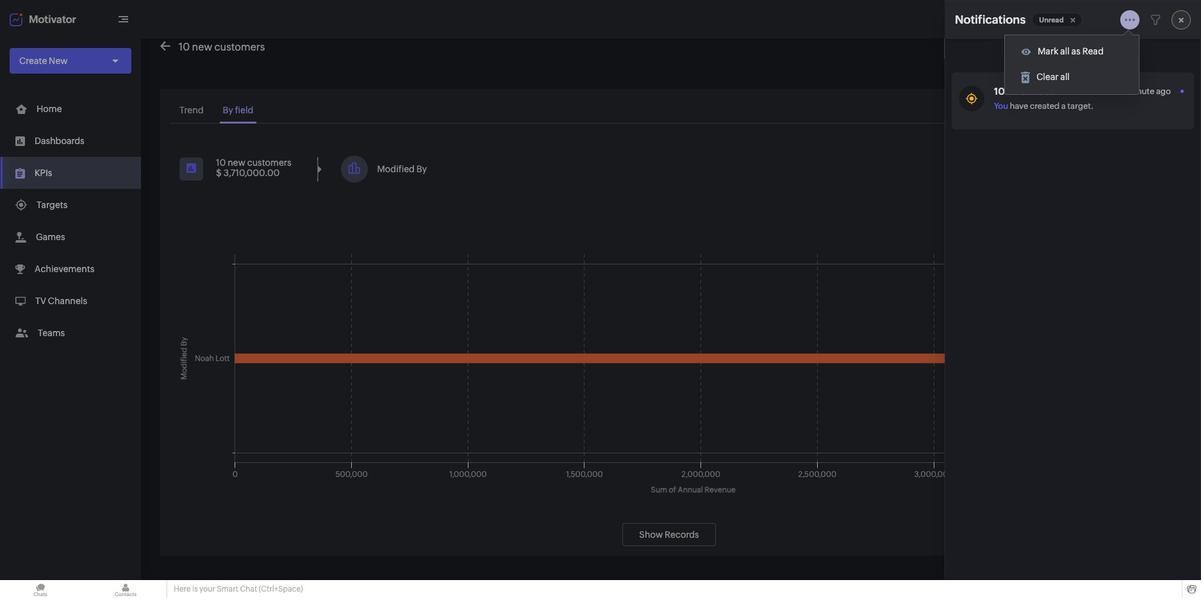 Task type: locate. For each thing, give the bounding box(es) containing it.
all for mark
[[1061, 46, 1070, 56]]

unread
[[1040, 16, 1064, 24]]

10 down by field tab
[[216, 158, 226, 168]]

ago
[[1157, 87, 1172, 96]]

all right the clear
[[1061, 72, 1070, 82]]

by
[[223, 105, 233, 115], [417, 164, 427, 174]]

list
[[0, 93, 141, 349]]

customers right $
[[247, 158, 292, 168]]

tab list containing trend
[[170, 99, 1169, 124]]

show records button
[[623, 524, 716, 547]]

you have created a target.
[[995, 101, 1094, 111]]

as
[[1072, 46, 1081, 56]]

mark
[[1038, 46, 1059, 56]]

1 minute ago
[[1123, 87, 1172, 96]]

10 inside '10 new customers $ 3,710,000.00'
[[216, 158, 226, 168]]

0 horizontal spatial new
[[192, 41, 212, 53]]

customers inside '10 new customers $ 3,710,000.00'
[[247, 158, 292, 168]]

customers for 10 new customers
[[214, 41, 265, 53]]

show records
[[640, 530, 699, 541]]

by left field
[[223, 105, 233, 115]]

tab list
[[170, 99, 1169, 124]]

kpis
[[35, 168, 52, 178]]

achievements
[[35, 264, 94, 274]]

create
[[19, 56, 47, 66]]

clear all
[[1037, 72, 1070, 82]]

new
[[192, 41, 212, 53], [228, 158, 245, 168]]

1 horizontal spatial new
[[228, 158, 245, 168]]

by field tab
[[220, 99, 257, 124]]

teams
[[38, 328, 65, 339]]

tv
[[35, 296, 46, 307]]

motivator
[[29, 13, 76, 25]]

0 vertical spatial 10
[[179, 41, 190, 53]]

10
[[179, 41, 190, 53], [216, 158, 226, 168]]

10% reduction
[[995, 86, 1063, 97]]

10 up trend at top left
[[179, 41, 190, 53]]

0 vertical spatial new
[[192, 41, 212, 53]]

1 vertical spatial customers
[[247, 158, 292, 168]]

0 vertical spatial all
[[1061, 46, 1070, 56]]

by inside tab
[[223, 105, 233, 115]]

3,710,000.00
[[224, 168, 280, 178]]

a
[[1062, 101, 1066, 111]]

1
[[1123, 87, 1126, 96]]

dashboards
[[35, 136, 84, 146]]

customers up by field
[[214, 41, 265, 53]]

all left as at the right
[[1061, 46, 1070, 56]]

new right $
[[228, 158, 245, 168]]

noah
[[968, 42, 989, 51]]

1 vertical spatial by
[[417, 164, 427, 174]]

0 horizontal spatial 10
[[179, 41, 190, 53]]

all
[[1061, 46, 1070, 56], [1061, 72, 1070, 82]]

0 vertical spatial customers
[[214, 41, 265, 53]]

channels
[[48, 296, 87, 307]]

smart
[[217, 585, 239, 594]]

tab panel
[[170, 140, 1169, 547]]

2 all from the top
[[1061, 72, 1070, 82]]

new inside '10 new customers $ 3,710,000.00'
[[228, 158, 245, 168]]

0 vertical spatial by
[[223, 105, 233, 115]]

1 horizontal spatial 10
[[216, 158, 226, 168]]

1 vertical spatial all
[[1061, 72, 1070, 82]]

user image
[[1162, 9, 1183, 29]]

notifications
[[956, 13, 1026, 26]]

customers
[[214, 41, 265, 53], [247, 158, 292, 168]]

mark all as read
[[1038, 46, 1104, 56]]

new for 10 new customers $ 3,710,000.00
[[228, 158, 245, 168]]

1 vertical spatial 10
[[216, 158, 226, 168]]

1 vertical spatial new
[[228, 158, 245, 168]]

your
[[199, 585, 215, 594]]

games
[[36, 232, 65, 242]]

1 all from the top
[[1061, 46, 1070, 56]]

1 horizontal spatial by
[[417, 164, 427, 174]]

new up trend at top left
[[192, 41, 212, 53]]

0 horizontal spatial by
[[223, 105, 233, 115]]

by right modified
[[417, 164, 427, 174]]

here is your smart chat (ctrl+space)
[[174, 585, 303, 594]]



Task type: vqa. For each thing, say whether or not it's contained in the screenshot.
Profile IMAGE
no



Task type: describe. For each thing, give the bounding box(es) containing it.
10 new customers
[[179, 41, 265, 53]]

chat
[[240, 585, 257, 594]]

list containing home
[[0, 93, 141, 349]]

10 for 10 new customers
[[179, 41, 190, 53]]

tv channels
[[35, 296, 87, 307]]

new
[[49, 56, 68, 66]]

records
[[665, 530, 699, 541]]

customers for 10 new customers $ 3,710,000.00
[[247, 158, 292, 168]]

created
[[1031, 101, 1060, 111]]

target.
[[1068, 101, 1094, 111]]

field
[[235, 105, 254, 115]]

lott
[[990, 42, 1006, 51]]

here
[[174, 585, 191, 594]]

10 for 10 new customers $ 3,710,000.00
[[216, 158, 226, 168]]

10%
[[995, 86, 1013, 97]]

targets
[[37, 200, 68, 210]]

minute
[[1128, 87, 1155, 96]]

chats image
[[0, 581, 81, 599]]

today
[[1063, 54, 1084, 63]]

noah lott
[[968, 42, 1006, 51]]

(ctrl+space)
[[259, 585, 303, 594]]

home
[[37, 104, 62, 114]]

modified by
[[377, 164, 427, 174]]

is
[[192, 585, 198, 594]]

$
[[216, 168, 222, 178]]

modified
[[377, 164, 415, 174]]

by field
[[223, 105, 254, 115]]

trend tab
[[176, 99, 207, 124]]

by inside tab panel
[[417, 164, 427, 174]]

contacts image
[[85, 581, 166, 599]]

you
[[995, 101, 1009, 111]]

new for 10 new customers
[[192, 41, 212, 53]]

clear
[[1037, 72, 1059, 82]]

show
[[640, 530, 663, 541]]

create new
[[19, 56, 68, 66]]

all for clear
[[1061, 72, 1070, 82]]

tab panel containing 10 new customers
[[170, 140, 1169, 547]]

10 new customers $ 3,710,000.00
[[216, 158, 292, 178]]

have
[[1010, 101, 1029, 111]]

trend
[[180, 105, 204, 115]]

read
[[1083, 46, 1104, 56]]

reduction
[[1015, 86, 1063, 97]]



